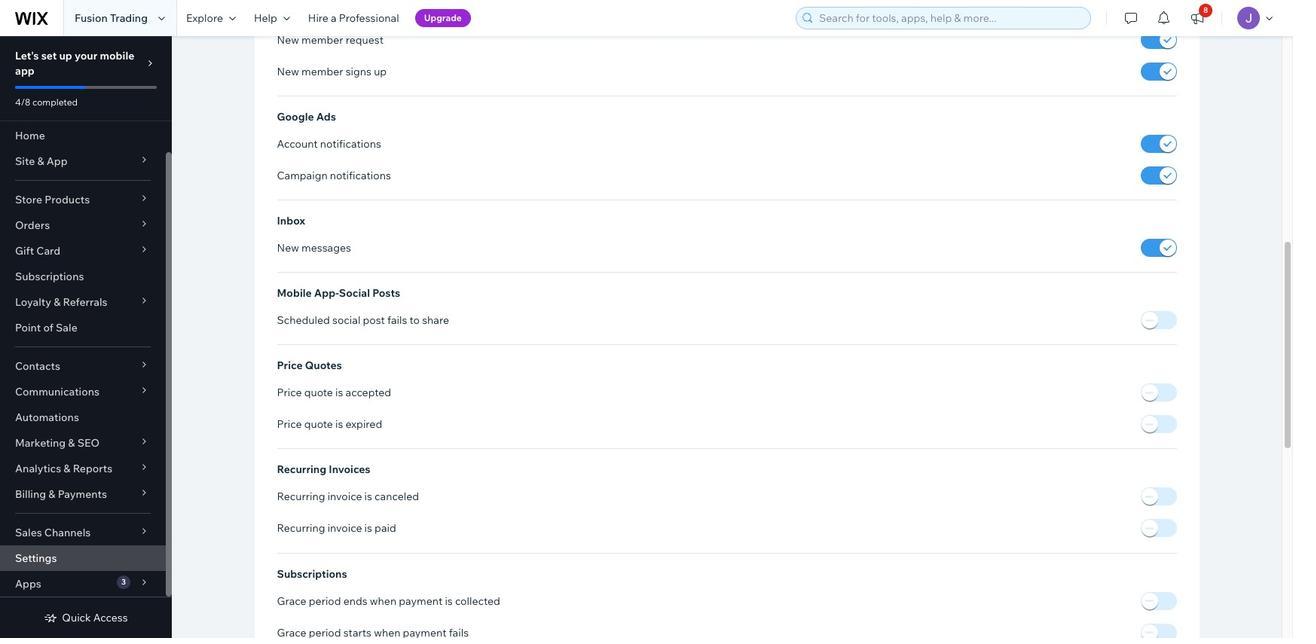 Task type: locate. For each thing, give the bounding box(es) containing it.
up right set
[[59, 49, 72, 63]]

marketing
[[15, 437, 66, 450]]

app
[[47, 155, 68, 168]]

2 new from the top
[[277, 65, 299, 78]]

1 vertical spatial member
[[302, 65, 343, 78]]

0 vertical spatial recurring
[[277, 463, 327, 477]]

invoice
[[328, 490, 362, 504], [328, 522, 362, 536]]

billing & payments button
[[0, 482, 166, 507]]

recurring invoices
[[277, 463, 371, 477]]

0 vertical spatial subscriptions
[[15, 270, 84, 283]]

& inside 'popup button'
[[64, 462, 71, 476]]

recurring down recurring invoice is canceled
[[277, 522, 325, 536]]

3 price from the top
[[277, 418, 302, 432]]

messages
[[302, 241, 351, 255]]

new
[[277, 33, 299, 47], [277, 65, 299, 78], [277, 241, 299, 255]]

2 vertical spatial recurring
[[277, 522, 325, 536]]

post
[[363, 314, 385, 327]]

gift card
[[15, 244, 60, 258]]

contacts
[[15, 360, 60, 373]]

1 horizontal spatial up
[[374, 65, 387, 78]]

new messages
[[277, 241, 351, 255]]

0 vertical spatial price
[[277, 359, 303, 373]]

period
[[309, 594, 341, 608]]

1 price from the top
[[277, 359, 303, 373]]

accepted
[[346, 386, 391, 400]]

2 price from the top
[[277, 386, 302, 400]]

member
[[302, 33, 343, 47], [302, 65, 343, 78]]

referrals
[[63, 296, 107, 309]]

price quote is expired
[[277, 418, 382, 432]]

ends
[[344, 594, 368, 608]]

invoice for canceled
[[328, 490, 362, 504]]

& for site
[[37, 155, 44, 168]]

store products button
[[0, 187, 166, 213]]

1 vertical spatial invoice
[[328, 522, 362, 536]]

when
[[370, 594, 397, 608]]

invoices
[[329, 463, 371, 477]]

&
[[37, 155, 44, 168], [54, 296, 61, 309], [68, 437, 75, 450], [64, 462, 71, 476], [48, 488, 55, 501]]

invoice down recurring invoice is canceled
[[328, 522, 362, 536]]

price down "price quote is accepted" in the bottom of the page
[[277, 418, 302, 432]]

price down price quotes
[[277, 386, 302, 400]]

google
[[277, 110, 314, 124]]

& right loyalty
[[54, 296, 61, 309]]

1 vertical spatial up
[[374, 65, 387, 78]]

point of sale
[[15, 321, 77, 335]]

help button
[[245, 0, 299, 36]]

seo
[[77, 437, 100, 450]]

analytics
[[15, 462, 61, 476]]

1 vertical spatial quote
[[304, 418, 333, 432]]

& inside dropdown button
[[68, 437, 75, 450]]

a
[[331, 11, 337, 25]]

1 vertical spatial recurring
[[277, 490, 325, 504]]

2 recurring from the top
[[277, 490, 325, 504]]

8
[[1204, 5, 1209, 15]]

grace
[[277, 594, 307, 608]]

1 horizontal spatial subscriptions
[[277, 567, 347, 581]]

3 recurring from the top
[[277, 522, 325, 536]]

price left "quotes"
[[277, 359, 303, 373]]

is left accepted on the left of page
[[336, 386, 343, 400]]

collected
[[455, 594, 501, 608]]

2 invoice from the top
[[328, 522, 362, 536]]

new down help
[[277, 33, 299, 47]]

up
[[59, 49, 72, 63], [374, 65, 387, 78]]

mobile app-social posts
[[277, 287, 401, 300]]

& left 'seo'
[[68, 437, 75, 450]]

0 vertical spatial invoice
[[328, 490, 362, 504]]

1 invoice from the top
[[328, 490, 362, 504]]

price for price quote is accepted
[[277, 386, 302, 400]]

0 vertical spatial up
[[59, 49, 72, 63]]

2 quote from the top
[[304, 418, 333, 432]]

contacts button
[[0, 354, 166, 379]]

is left paid on the bottom left
[[365, 522, 372, 536]]

fails
[[388, 314, 407, 327]]

billing & payments
[[15, 488, 107, 501]]

2 vertical spatial new
[[277, 241, 299, 255]]

Search for tools, apps, help & more... field
[[815, 8, 1086, 29]]

up right signs
[[374, 65, 387, 78]]

price for price quotes
[[277, 359, 303, 373]]

8 button
[[1181, 0, 1215, 36]]

0 vertical spatial member
[[302, 33, 343, 47]]

1 vertical spatial subscriptions
[[277, 567, 347, 581]]

invoice down invoices
[[328, 490, 362, 504]]

1 vertical spatial notifications
[[330, 169, 391, 183]]

1 new from the top
[[277, 33, 299, 47]]

professional
[[339, 11, 399, 25]]

ads
[[316, 110, 336, 124]]

settings
[[15, 552, 57, 565]]

price
[[277, 359, 303, 373], [277, 386, 302, 400], [277, 418, 302, 432]]

quote down "quotes"
[[304, 386, 333, 400]]

3 new from the top
[[277, 241, 299, 255]]

& right the site
[[37, 155, 44, 168]]

& for analytics
[[64, 462, 71, 476]]

let's set up your mobile app
[[15, 49, 134, 78]]

notifications down account notifications
[[330, 169, 391, 183]]

is
[[336, 386, 343, 400], [336, 418, 343, 432], [365, 490, 372, 504], [365, 522, 372, 536], [445, 594, 453, 608]]

communications button
[[0, 379, 166, 405]]

recurring
[[277, 463, 327, 477], [277, 490, 325, 504], [277, 522, 325, 536]]

point of sale link
[[0, 315, 166, 341]]

set
[[41, 49, 57, 63]]

0 vertical spatial notifications
[[320, 137, 381, 151]]

& right billing
[[48, 488, 55, 501]]

1 vertical spatial price
[[277, 386, 302, 400]]

quote
[[304, 386, 333, 400], [304, 418, 333, 432]]

recurring for recurring invoice is paid
[[277, 522, 325, 536]]

subscriptions up period
[[277, 567, 347, 581]]

subscriptions down card in the top left of the page
[[15, 270, 84, 283]]

recurring down recurring invoices
[[277, 490, 325, 504]]

new member request
[[277, 33, 384, 47]]

new member signs up
[[277, 65, 387, 78]]

new up google
[[277, 65, 299, 78]]

marketing & seo
[[15, 437, 100, 450]]

is left expired
[[336, 418, 343, 432]]

new down inbox
[[277, 241, 299, 255]]

products
[[45, 193, 90, 207]]

site & app
[[15, 155, 68, 168]]

scheduled
[[277, 314, 330, 327]]

quotes
[[305, 359, 342, 373]]

price quotes
[[277, 359, 342, 373]]

member down the hire
[[302, 33, 343, 47]]

point
[[15, 321, 41, 335]]

recurring left invoices
[[277, 463, 327, 477]]

1 member from the top
[[302, 33, 343, 47]]

quote down "price quote is accepted" in the bottom of the page
[[304, 418, 333, 432]]

0 horizontal spatial up
[[59, 49, 72, 63]]

subscriptions inside subscriptions link
[[15, 270, 84, 283]]

0 vertical spatial new
[[277, 33, 299, 47]]

campaign notifications
[[277, 169, 391, 183]]

is left canceled
[[365, 490, 372, 504]]

1 quote from the top
[[304, 386, 333, 400]]

recurring for recurring invoices
[[277, 463, 327, 477]]

orders button
[[0, 213, 166, 238]]

2 member from the top
[[302, 65, 343, 78]]

member down new member request
[[302, 65, 343, 78]]

1 vertical spatial new
[[277, 65, 299, 78]]

1 recurring from the top
[[277, 463, 327, 477]]

0 vertical spatial quote
[[304, 386, 333, 400]]

notifications up the campaign notifications
[[320, 137, 381, 151]]

2 vertical spatial price
[[277, 418, 302, 432]]

& left reports
[[64, 462, 71, 476]]

store products
[[15, 193, 90, 207]]

0 horizontal spatial subscriptions
[[15, 270, 84, 283]]

campaign
[[277, 169, 328, 183]]

analytics & reports button
[[0, 456, 166, 482]]

social
[[332, 314, 361, 327]]

quote for expired
[[304, 418, 333, 432]]



Task type: describe. For each thing, give the bounding box(es) containing it.
account notifications
[[277, 137, 381, 151]]

site & app button
[[0, 149, 166, 174]]

3
[[121, 577, 126, 587]]

communications
[[15, 385, 100, 399]]

loyalty & referrals button
[[0, 289, 166, 315]]

app
[[15, 64, 35, 78]]

gift
[[15, 244, 34, 258]]

quick access button
[[44, 611, 128, 625]]

automations
[[15, 411, 79, 424]]

recurring invoice is canceled
[[277, 490, 419, 504]]

help
[[254, 11, 277, 25]]

scheduled social post fails to share
[[277, 314, 449, 327]]

member for signs
[[302, 65, 343, 78]]

hire a professional link
[[299, 0, 408, 36]]

upgrade
[[424, 12, 462, 23]]

share
[[422, 314, 449, 327]]

up inside let's set up your mobile app
[[59, 49, 72, 63]]

paid
[[375, 522, 396, 536]]

upgrade button
[[415, 9, 471, 27]]

subscriptions link
[[0, 264, 166, 289]]

store
[[15, 193, 42, 207]]

app-
[[314, 287, 339, 300]]

notifications for account notifications
[[320, 137, 381, 151]]

posts
[[373, 287, 401, 300]]

sidebar element
[[0, 36, 172, 639]]

& for marketing
[[68, 437, 75, 450]]

to
[[410, 314, 420, 327]]

new for new member signs up
[[277, 65, 299, 78]]

& for loyalty
[[54, 296, 61, 309]]

member for request
[[302, 33, 343, 47]]

explore
[[186, 11, 223, 25]]

home link
[[0, 123, 166, 149]]

payments
[[58, 488, 107, 501]]

is for canceled
[[365, 490, 372, 504]]

inbox
[[277, 214, 305, 228]]

sales channels
[[15, 526, 91, 540]]

mobile
[[100, 49, 134, 63]]

marketing & seo button
[[0, 430, 166, 456]]

google ads
[[277, 110, 336, 124]]

apps
[[15, 577, 41, 591]]

4/8 completed
[[15, 96, 78, 108]]

canceled
[[375, 490, 419, 504]]

social
[[339, 287, 370, 300]]

your
[[75, 49, 97, 63]]

channels
[[44, 526, 91, 540]]

sales
[[15, 526, 42, 540]]

price for price quote is expired
[[277, 418, 302, 432]]

& for billing
[[48, 488, 55, 501]]

access
[[93, 611, 128, 625]]

quote for accepted
[[304, 386, 333, 400]]

quick access
[[62, 611, 128, 625]]

completed
[[32, 96, 78, 108]]

request
[[346, 33, 384, 47]]

hire a professional
[[308, 11, 399, 25]]

is right payment
[[445, 594, 453, 608]]

new for new member request
[[277, 33, 299, 47]]

is for accepted
[[336, 386, 343, 400]]

automations link
[[0, 405, 166, 430]]

trading
[[110, 11, 148, 25]]

settings link
[[0, 546, 166, 571]]

sale
[[56, 321, 77, 335]]

let's
[[15, 49, 39, 63]]

home
[[15, 129, 45, 142]]

loyalty & referrals
[[15, 296, 107, 309]]

is for paid
[[365, 522, 372, 536]]

loyalty
[[15, 296, 51, 309]]

reports
[[73, 462, 112, 476]]

recurring invoice is paid
[[277, 522, 396, 536]]

payment
[[399, 594, 443, 608]]

analytics & reports
[[15, 462, 112, 476]]

new for new messages
[[277, 241, 299, 255]]

4/8
[[15, 96, 30, 108]]

invoice for paid
[[328, 522, 362, 536]]

gift card button
[[0, 238, 166, 264]]

site
[[15, 155, 35, 168]]

billing
[[15, 488, 46, 501]]

recurring for recurring invoice is canceled
[[277, 490, 325, 504]]

grace period ends when payment is collected
[[277, 594, 501, 608]]

fusion trading
[[75, 11, 148, 25]]

is for expired
[[336, 418, 343, 432]]

signs
[[346, 65, 372, 78]]

card
[[36, 244, 60, 258]]

quick
[[62, 611, 91, 625]]

notifications for campaign notifications
[[330, 169, 391, 183]]



Task type: vqa. For each thing, say whether or not it's contained in the screenshot.
post
yes



